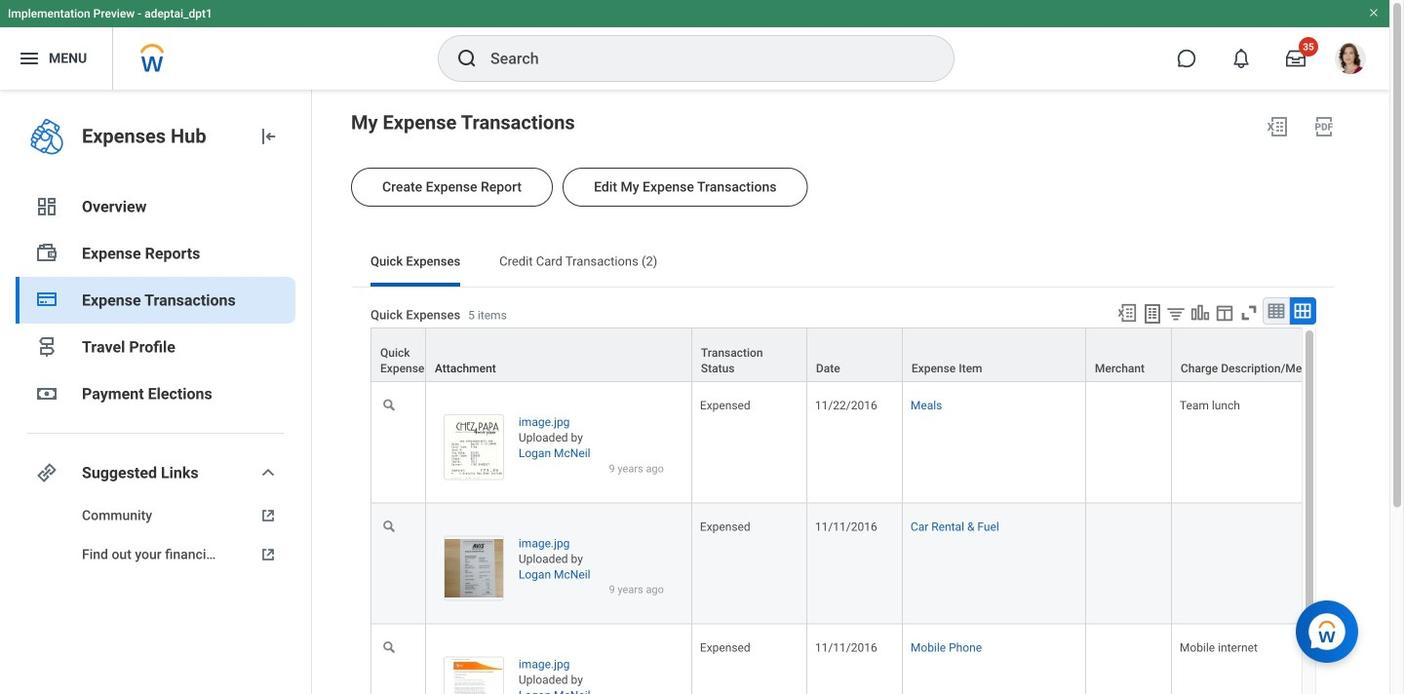 Task type: locate. For each thing, give the bounding box(es) containing it.
1 view image preview image from the top
[[444, 415, 504, 480]]

task pay image
[[35, 242, 59, 265]]

row
[[371, 328, 1405, 382], [371, 382, 1405, 504], [371, 504, 1405, 625], [371, 625, 1405, 694]]

1 vertical spatial ext link image
[[257, 545, 280, 565]]

search image
[[456, 47, 479, 70]]

0 vertical spatial ext link image
[[257, 506, 280, 526]]

notifications large image
[[1232, 49, 1251, 68]]

view image preview image for 4th row
[[444, 657, 504, 694]]

expensed element for third row from the top
[[700, 516, 751, 534]]

link image
[[35, 461, 59, 485]]

table image
[[1267, 301, 1287, 321]]

export to excel image
[[1117, 302, 1138, 324]]

0 vertical spatial expensed element
[[700, 395, 751, 413]]

1 expensed element from the top
[[700, 395, 751, 413]]

select to filter grid data image
[[1166, 303, 1187, 324]]

tab list
[[351, 240, 1336, 287]]

1 row from the top
[[371, 328, 1405, 382]]

1 vertical spatial expensed element
[[700, 516, 751, 534]]

banner
[[0, 0, 1390, 90]]

expensed element for 4th row
[[700, 637, 751, 655]]

click to view/edit grid preferences image
[[1214, 302, 1236, 324]]

expenses hub element
[[82, 123, 241, 150]]

cell
[[1086, 382, 1172, 504], [1086, 504, 1172, 625], [1172, 504, 1336, 625], [1086, 625, 1172, 694]]

2 vertical spatial expensed element
[[700, 637, 751, 655]]

1 vertical spatial view image preview image
[[444, 536, 504, 601]]

3 view image preview image from the top
[[444, 657, 504, 694]]

2 row from the top
[[371, 382, 1405, 504]]

dashboard image
[[35, 195, 59, 218]]

0 vertical spatial view image preview image
[[444, 415, 504, 480]]

expensed element
[[700, 395, 751, 413], [700, 516, 751, 534], [700, 637, 751, 655]]

view image preview image
[[444, 415, 504, 480], [444, 536, 504, 601], [444, 657, 504, 694]]

2 view image preview image from the top
[[444, 536, 504, 601]]

transformation import image
[[257, 125, 280, 148]]

export to worksheets image
[[1141, 302, 1165, 326]]

view image preview image for 3rd row from the bottom
[[444, 415, 504, 480]]

ext link image
[[257, 506, 280, 526], [257, 545, 280, 565]]

toolbar
[[1108, 297, 1317, 328]]

expensed element for 3rd row from the bottom
[[700, 395, 751, 413]]

chevron down small image
[[257, 461, 280, 485]]

inbox large image
[[1287, 49, 1306, 68]]

Search Workday  search field
[[491, 37, 914, 80]]

2 expensed element from the top
[[700, 516, 751, 534]]

1 ext link image from the top
[[257, 506, 280, 526]]

2 vertical spatial view image preview image
[[444, 657, 504, 694]]

3 expensed element from the top
[[700, 637, 751, 655]]

cell for 3rd row from the bottom
[[1086, 382, 1172, 504]]



Task type: vqa. For each thing, say whether or not it's contained in the screenshot.
transformation import Image at the left top
yes



Task type: describe. For each thing, give the bounding box(es) containing it.
view printable version (pdf) image
[[1313, 115, 1336, 139]]

timeline milestone image
[[35, 336, 59, 359]]

cell for third row from the top
[[1086, 504, 1172, 625]]

3 row from the top
[[371, 504, 1405, 625]]

navigation pane region
[[0, 90, 312, 694]]

export to excel image
[[1266, 115, 1289, 139]]

fullscreen image
[[1239, 302, 1260, 324]]

close environment banner image
[[1368, 7, 1380, 19]]

credit card image
[[35, 288, 59, 311]]

dollar image
[[35, 382, 59, 406]]

4 row from the top
[[371, 625, 1405, 694]]

2 ext link image from the top
[[257, 545, 280, 565]]

cell for 4th row
[[1086, 625, 1172, 694]]

view image preview image for third row from the top
[[444, 536, 504, 601]]

profile logan mcneil image
[[1335, 43, 1367, 78]]

expand table image
[[1293, 301, 1313, 321]]

justify image
[[18, 47, 41, 70]]



